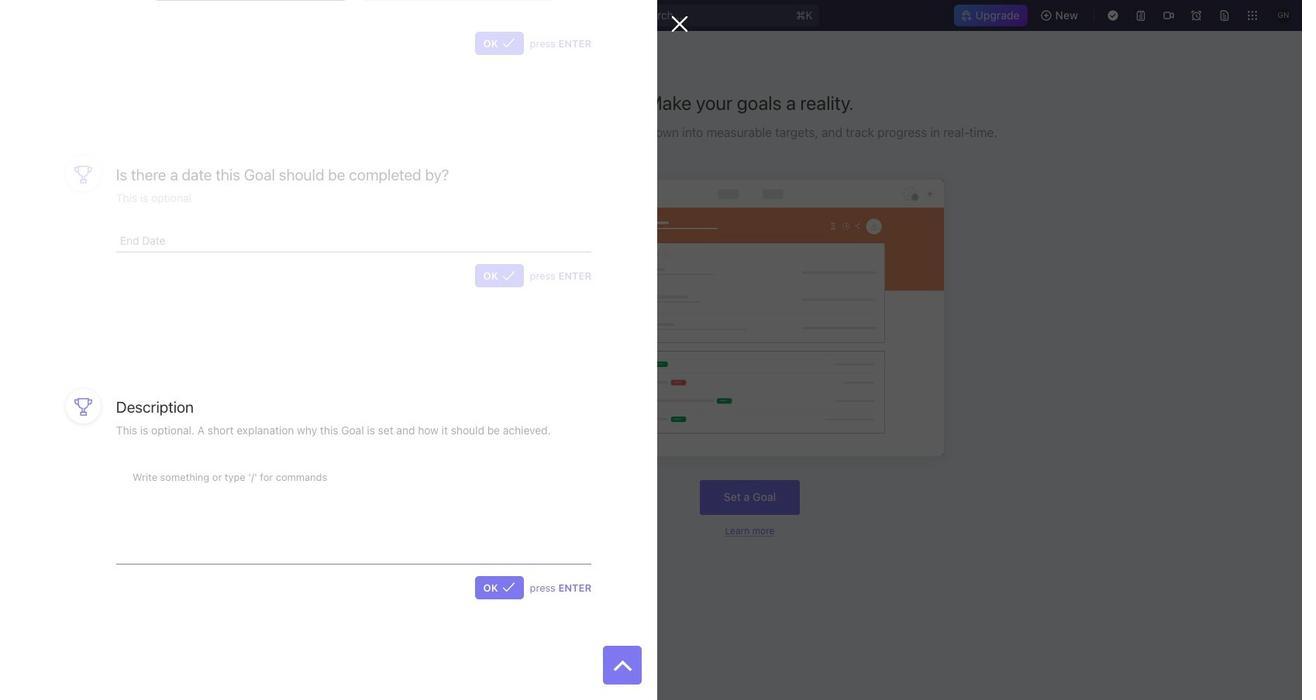 Task type: locate. For each thing, give the bounding box(es) containing it.
dialog
[[0, 0, 689, 701]]

tree
[[6, 349, 191, 453]]



Task type: describe. For each thing, give the bounding box(es) containing it.
sidebar navigation
[[0, 31, 198, 701]]

tree inside sidebar navigation
[[6, 349, 191, 453]]



Task type: vqa. For each thing, say whether or not it's contained in the screenshot.
tree inside Sidebar navigation
yes



